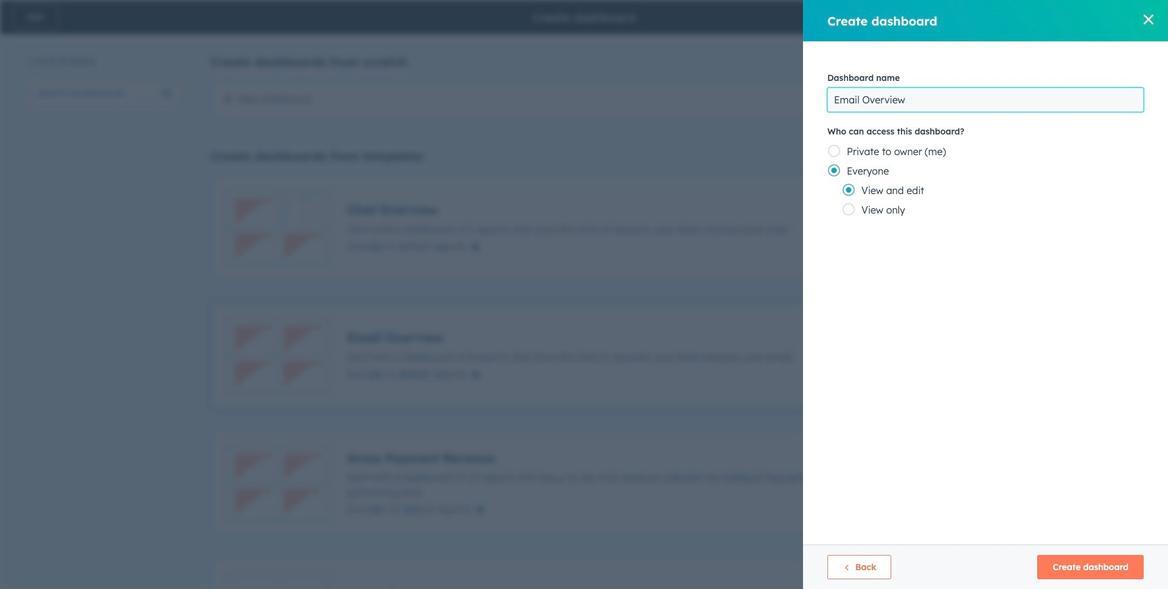 Task type: locate. For each thing, give the bounding box(es) containing it.
None checkbox
[[211, 174, 1131, 282], [211, 557, 1131, 589], [211, 174, 1131, 282], [211, 557, 1131, 589]]

None text field
[[828, 88, 1145, 112]]

close image
[[1145, 15, 1154, 24]]

None checkbox
[[211, 79, 1131, 119], [211, 301, 1131, 410], [211, 429, 1131, 538], [211, 79, 1131, 119], [211, 301, 1131, 410], [211, 429, 1131, 538]]

page section element
[[0, 0, 1169, 34]]



Task type: describe. For each thing, give the bounding box(es) containing it.
Search search field
[[29, 81, 181, 105]]



Task type: vqa. For each thing, say whether or not it's contained in the screenshot.
search search field
yes



